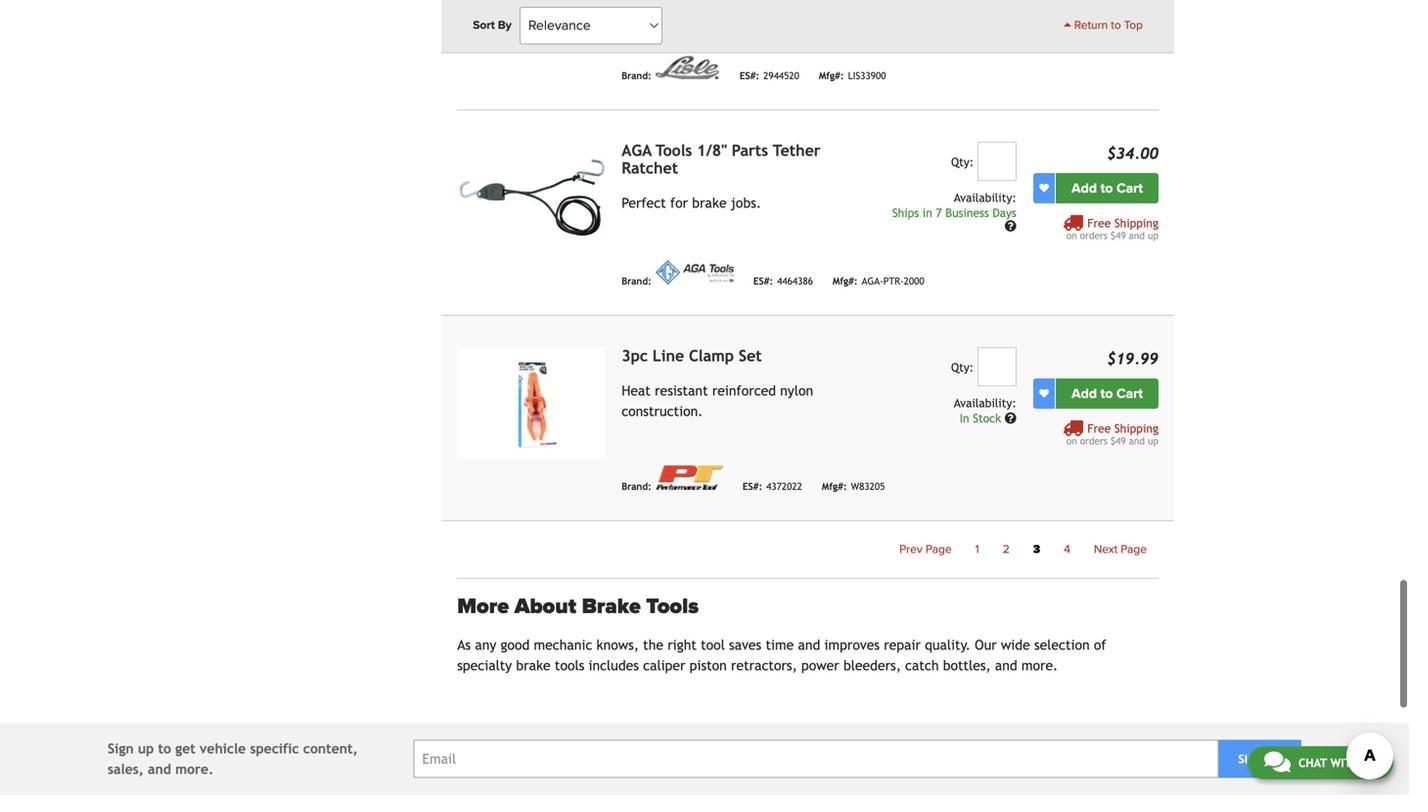 Task type: describe. For each thing, give the bounding box(es) containing it.
mfg#: lis33900
[[819, 70, 886, 81]]

2 link
[[991, 537, 1022, 563]]

in
[[960, 411, 970, 425]]

in
[[923, 206, 932, 219]]

catch
[[905, 658, 939, 674]]

improves
[[825, 638, 880, 653]]

comments image
[[1264, 751, 1291, 774]]

es#: for set
[[743, 481, 763, 492]]

1 free from the top
[[1088, 11, 1111, 24]]

repair
[[884, 638, 921, 653]]

our
[[975, 638, 997, 653]]

saves
[[729, 638, 762, 653]]

cart for $19.99
[[1117, 385, 1143, 402]]

sign for sign up
[[1239, 753, 1264, 766]]

business
[[946, 206, 989, 219]]

sort by
[[473, 18, 512, 32]]

3pc line clamp set
[[622, 347, 762, 365]]

next page link
[[1082, 537, 1159, 563]]

3 link
[[1022, 537, 1052, 563]]

mfg#: aga-ptr-2000
[[833, 276, 925, 287]]

add to cart button for $34.00
[[1056, 173, 1159, 203]]

aga tools - corporate logo image
[[656, 260, 734, 285]]

time
[[766, 638, 794, 653]]

performance tool - corporate logo image
[[656, 466, 723, 490]]

sign up to get vehicle specific content, sales, and more.
[[108, 741, 358, 778]]

sales,
[[108, 762, 144, 778]]

es#4372022 - w83205 - 3pc line clamp set - heat resistant reinforced nylon construction. - performance tool - audi bmw volkswagen mercedes benz mini porsche image
[[457, 347, 606, 459]]

as
[[457, 638, 471, 653]]

2944520
[[764, 70, 799, 81]]

paginated product list navigation navigation
[[457, 537, 1159, 563]]

add to cart for $34.00
[[1072, 180, 1143, 196]]

heat resistant reinforced nylon construction.
[[622, 383, 813, 419]]

parts
[[732, 141, 768, 159]]

good
[[501, 638, 530, 653]]

mechanic
[[534, 638, 592, 653]]

$19.99
[[1107, 350, 1159, 368]]

includes
[[589, 658, 639, 674]]

and down $34.00
[[1129, 230, 1145, 241]]

3pc line clamp set link
[[622, 347, 762, 365]]

1 vertical spatial tools
[[646, 594, 699, 620]]

page for prev page
[[926, 542, 952, 557]]

sign up
[[1239, 753, 1282, 766]]

top
[[1124, 18, 1143, 32]]

1
[[975, 542, 979, 557]]

es#: 4464386
[[753, 276, 813, 287]]

add to cart button for $19.99
[[1056, 379, 1159, 409]]

next page
[[1094, 542, 1147, 557]]

days
[[993, 206, 1017, 219]]

chat with us
[[1299, 757, 1377, 770]]

2
[[1003, 542, 1010, 557]]

perfect for brake jobs.
[[622, 195, 761, 211]]

specialty
[[457, 658, 512, 674]]

the
[[643, 638, 664, 653]]

more about brake tools
[[457, 594, 699, 620]]

aga
[[622, 141, 652, 159]]

more
[[457, 594, 509, 620]]

chat
[[1299, 757, 1327, 770]]

Email email field
[[414, 740, 1219, 779]]

quality.
[[925, 638, 971, 653]]

content,
[[303, 741, 358, 757]]

and up power
[[798, 638, 820, 653]]

aga tools 1/8" parts tether ratchet
[[622, 141, 821, 177]]

0 vertical spatial mfg#:
[[819, 70, 844, 81]]

add to wish list image for $19.99
[[1039, 389, 1049, 399]]

perfect
[[622, 195, 666, 211]]

prev
[[900, 542, 923, 557]]

free for $34.00
[[1088, 216, 1111, 230]]

power
[[801, 658, 839, 674]]

chat with us link
[[1248, 747, 1394, 780]]

aga tools 1/8" parts tether ratchet link
[[622, 141, 821, 177]]

brake inside as any good mechanic knows, the right tool saves time and improves repair quality. our wide selection of specialty brake tools includes caliper piston retractors, power bleeders, catch bottles, and more.
[[516, 658, 551, 674]]

aga-
[[862, 276, 884, 287]]

nylon
[[780, 383, 813, 399]]

resistant
[[655, 383, 708, 399]]

brand: for 3pc
[[622, 481, 652, 492]]

0 vertical spatial es#:
[[740, 70, 760, 81]]

es#: for parts
[[753, 276, 773, 287]]

to down $19.99
[[1101, 385, 1113, 402]]

tether
[[773, 141, 821, 159]]

4
[[1064, 542, 1071, 557]]

wide
[[1001, 638, 1030, 653]]

qty: for $19.99
[[951, 360, 974, 374]]

piston
[[690, 658, 727, 674]]

next
[[1094, 542, 1118, 557]]

knows,
[[597, 638, 639, 653]]

sign up button
[[1219, 740, 1302, 779]]

as any good mechanic knows, the right tool saves time and improves repair quality. our wide selection of specialty brake tools includes caliper piston retractors, power bleeders, catch bottles, and more.
[[457, 638, 1106, 674]]

caliper
[[643, 658, 686, 674]]

free shipping
[[1088, 11, 1159, 24]]

specific
[[250, 741, 299, 757]]

7
[[936, 206, 942, 219]]

1 link
[[964, 537, 991, 563]]

jobs.
[[731, 195, 761, 211]]

4464386
[[777, 276, 813, 287]]

sort
[[473, 18, 495, 32]]

return
[[1074, 18, 1108, 32]]

any
[[475, 638, 496, 653]]

reinforced
[[712, 383, 776, 399]]



Task type: locate. For each thing, give the bounding box(es) containing it.
2 availability: from the top
[[954, 396, 1017, 410]]

qty: up in
[[951, 360, 974, 374]]

shipping for $19.99
[[1115, 422, 1159, 435]]

$49 for $19.99
[[1111, 435, 1126, 447]]

question circle image
[[1005, 412, 1017, 424]]

2 vertical spatial es#:
[[743, 481, 763, 492]]

more. inside as any good mechanic knows, the right tool saves time and improves repair quality. our wide selection of specialty brake tools includes caliper piston retractors, power bleeders, catch bottles, and more.
[[1022, 658, 1058, 674]]

brake down good
[[516, 658, 551, 674]]

0 vertical spatial add
[[1072, 180, 1097, 196]]

2 shipping from the top
[[1115, 216, 1159, 230]]

stock
[[973, 411, 1001, 425]]

0 vertical spatial free shipping on orders $49 and up
[[1067, 216, 1159, 241]]

by
[[498, 18, 512, 32]]

cart for $34.00
[[1117, 180, 1143, 196]]

caret up image
[[1064, 19, 1071, 30]]

free down $34.00
[[1088, 216, 1111, 230]]

es#: 4372022
[[743, 481, 802, 492]]

4372022
[[766, 481, 802, 492]]

with
[[1331, 757, 1360, 770]]

orders
[[1080, 230, 1108, 241], [1080, 435, 1108, 447]]

line
[[653, 347, 684, 365]]

add to wish list image
[[1039, 183, 1049, 193], [1039, 389, 1049, 399]]

es#: 2944520
[[740, 70, 799, 81]]

brand:
[[622, 70, 652, 81], [622, 276, 652, 287], [622, 481, 652, 492]]

up down $34.00
[[1148, 230, 1159, 241]]

free shipping on orders $49 and up down $34.00
[[1067, 216, 1159, 241]]

es#:
[[740, 70, 760, 81], [753, 276, 773, 287], [743, 481, 763, 492]]

es#4464386 - aga-ptr-2000 - aga tools 1/8" parts tether ratchet - perfect for brake jobs. - aga tools - audi bmw volkswagen mercedes benz mini porsche image
[[457, 142, 606, 253]]

add
[[1072, 180, 1097, 196], [1072, 385, 1097, 402]]

for
[[670, 195, 688, 211]]

qty:
[[951, 155, 974, 169], [951, 360, 974, 374]]

1 vertical spatial qty:
[[951, 360, 974, 374]]

and inside sign up to get vehicle specific content, sales, and more.
[[148, 762, 171, 778]]

2 free from the top
[[1088, 216, 1111, 230]]

1 vertical spatial cart
[[1117, 385, 1143, 402]]

tools up right
[[646, 594, 699, 620]]

4 link
[[1052, 537, 1082, 563]]

return to top
[[1071, 18, 1143, 32]]

qty: for $34.00
[[951, 155, 974, 169]]

up up 'sales,'
[[138, 741, 154, 757]]

free right caret up image
[[1088, 11, 1111, 24]]

1 brand: from the top
[[622, 70, 652, 81]]

w83205
[[851, 481, 885, 492]]

0 vertical spatial shipping
[[1115, 11, 1159, 24]]

to down $34.00
[[1101, 180, 1113, 196]]

0 vertical spatial qty:
[[951, 155, 974, 169]]

shipping down $34.00
[[1115, 216, 1159, 230]]

mfg#: for 3pc line clamp set
[[822, 481, 847, 492]]

1 vertical spatial more.
[[175, 762, 214, 778]]

and right 'sales,'
[[148, 762, 171, 778]]

and down 'wide'
[[995, 658, 1018, 674]]

1 free shipping on orders $49 and up from the top
[[1067, 216, 1159, 241]]

in stock
[[960, 411, 1005, 425]]

page for next page
[[1121, 542, 1147, 557]]

page right prev
[[926, 542, 952, 557]]

orders down $19.99
[[1080, 435, 1108, 447]]

and down $19.99
[[1129, 435, 1145, 447]]

1 horizontal spatial more.
[[1022, 658, 1058, 674]]

1 vertical spatial es#:
[[753, 276, 773, 287]]

1 vertical spatial on
[[1067, 435, 1077, 447]]

3 free from the top
[[1088, 422, 1111, 435]]

free for $19.99
[[1088, 422, 1111, 435]]

0 horizontal spatial page
[[926, 542, 952, 557]]

brand: for aga
[[622, 276, 652, 287]]

get
[[175, 741, 196, 757]]

availability: for $34.00
[[954, 191, 1017, 204]]

add to cart button down $19.99
[[1056, 379, 1159, 409]]

0 horizontal spatial sign
[[108, 741, 134, 757]]

3 brand: from the top
[[622, 481, 652, 492]]

ptr-
[[884, 276, 904, 287]]

retractors,
[[731, 658, 797, 674]]

ships
[[892, 206, 919, 219]]

3pc
[[622, 347, 648, 365]]

more. down get
[[175, 762, 214, 778]]

2 add to wish list image from the top
[[1039, 389, 1049, 399]]

add to cart button down $34.00
[[1056, 173, 1159, 203]]

mfg#: for aga tools 1/8" parts tether ratchet
[[833, 276, 858, 287]]

return to top link
[[1064, 17, 1143, 34]]

0 vertical spatial brake
[[692, 195, 727, 211]]

shipping
[[1115, 11, 1159, 24], [1115, 216, 1159, 230], [1115, 422, 1159, 435]]

sign up 'sales,'
[[108, 741, 134, 757]]

tools inside aga tools 1/8" parts tether ratchet
[[656, 141, 692, 159]]

2 qty: from the top
[[951, 360, 974, 374]]

lisle - corporate logo image
[[656, 55, 720, 79]]

$49 down $19.99
[[1111, 435, 1126, 447]]

2 vertical spatial brand:
[[622, 481, 652, 492]]

cart
[[1117, 180, 1143, 196], [1117, 385, 1143, 402]]

mfg#: left aga-
[[833, 276, 858, 287]]

to inside return to top "link"
[[1111, 18, 1121, 32]]

about
[[515, 594, 576, 620]]

add to cart
[[1072, 180, 1143, 196], [1072, 385, 1143, 402]]

1 vertical spatial add to cart button
[[1056, 379, 1159, 409]]

availability: up business
[[954, 191, 1017, 204]]

add for $34.00
[[1072, 180, 1097, 196]]

1 on from the top
[[1067, 230, 1077, 241]]

1 vertical spatial shipping
[[1115, 216, 1159, 230]]

0 horizontal spatial brake
[[516, 658, 551, 674]]

brake right for
[[692, 195, 727, 211]]

up inside button
[[1267, 753, 1282, 766]]

2 vertical spatial shipping
[[1115, 422, 1159, 435]]

1 vertical spatial free
[[1088, 216, 1111, 230]]

lis33900
[[848, 70, 886, 81]]

None number field
[[977, 142, 1017, 181], [977, 347, 1017, 386], [977, 142, 1017, 181], [977, 347, 1017, 386]]

1 add to wish list image from the top
[[1039, 183, 1049, 193]]

sign inside button
[[1239, 753, 1264, 766]]

on for $34.00
[[1067, 230, 1077, 241]]

set
[[739, 347, 762, 365]]

ratchet
[[622, 159, 678, 177]]

free down $19.99
[[1088, 422, 1111, 435]]

sign inside sign up to get vehicle specific content, sales, and more.
[[108, 741, 134, 757]]

more.
[[1022, 658, 1058, 674], [175, 762, 214, 778]]

1 availability: from the top
[[954, 191, 1017, 204]]

free shipping on orders $49 and up for $34.00
[[1067, 216, 1159, 241]]

1 vertical spatial brand:
[[622, 276, 652, 287]]

1/8"
[[697, 141, 727, 159]]

cart down $19.99
[[1117, 385, 1143, 402]]

brand: left lisle - corporate logo
[[622, 70, 652, 81]]

add to cart down $34.00
[[1072, 180, 1143, 196]]

shipping for $34.00
[[1115, 216, 1159, 230]]

construction.
[[622, 403, 703, 419]]

0 vertical spatial on
[[1067, 230, 1077, 241]]

0 vertical spatial more.
[[1022, 658, 1058, 674]]

more. down selection
[[1022, 658, 1058, 674]]

page
[[926, 542, 952, 557], [1121, 542, 1147, 557]]

0 vertical spatial add to cart
[[1072, 180, 1143, 196]]

$49 for $34.00
[[1111, 230, 1126, 241]]

free shipping on orders $49 and up down $19.99
[[1067, 422, 1159, 447]]

add to cart down $19.99
[[1072, 385, 1143, 402]]

us
[[1363, 757, 1377, 770]]

on
[[1067, 230, 1077, 241], [1067, 435, 1077, 447]]

vehicle
[[200, 741, 246, 757]]

1 vertical spatial $49
[[1111, 435, 1126, 447]]

to inside sign up to get vehicle specific content, sales, and more.
[[158, 741, 171, 757]]

2 add to cart button from the top
[[1056, 379, 1159, 409]]

1 vertical spatial add to cart
[[1072, 385, 1143, 402]]

1 vertical spatial add
[[1072, 385, 1097, 402]]

page inside "link"
[[926, 542, 952, 557]]

1 orders from the top
[[1080, 230, 1108, 241]]

prev page link
[[888, 537, 964, 563]]

0 horizontal spatial more.
[[175, 762, 214, 778]]

up inside sign up to get vehicle specific content, sales, and more.
[[138, 741, 154, 757]]

0 vertical spatial orders
[[1080, 230, 1108, 241]]

add to cart button
[[1056, 173, 1159, 203], [1056, 379, 1159, 409]]

availability:
[[954, 191, 1017, 204], [954, 396, 1017, 410]]

1 vertical spatial orders
[[1080, 435, 1108, 447]]

brake
[[692, 195, 727, 211], [516, 658, 551, 674]]

ships in 7 business days
[[892, 206, 1017, 219]]

add to cart for $19.99
[[1072, 385, 1143, 402]]

2 page from the left
[[1121, 542, 1147, 557]]

1 horizontal spatial sign
[[1239, 753, 1264, 766]]

orders right question circle image
[[1080, 230, 1108, 241]]

page right next
[[1121, 542, 1147, 557]]

bleeders,
[[844, 658, 901, 674]]

brake
[[582, 594, 641, 620]]

cart down $34.00
[[1117, 180, 1143, 196]]

up left chat
[[1267, 753, 1282, 766]]

2 on from the top
[[1067, 435, 1077, 447]]

0 vertical spatial brand:
[[622, 70, 652, 81]]

2 vertical spatial mfg#:
[[822, 481, 847, 492]]

1 add from the top
[[1072, 180, 1097, 196]]

0 vertical spatial $49
[[1111, 230, 1126, 241]]

es#2944520 - lis33900 - 7mm brake caliper socket - 3/8" square drive. - lisle - audi bmw volkswagen mercedes benz mini porsche image
[[457, 0, 606, 48]]

brand: left the performance tool - corporate logo
[[622, 481, 652, 492]]

sign for sign up to get vehicle specific content, sales, and more.
[[108, 741, 134, 757]]

prev page
[[900, 542, 952, 557]]

shipping right return
[[1115, 11, 1159, 24]]

es#: left 4372022
[[743, 481, 763, 492]]

0 vertical spatial free
[[1088, 11, 1111, 24]]

0 vertical spatial add to cart button
[[1056, 173, 1159, 203]]

1 horizontal spatial page
[[1121, 542, 1147, 557]]

orders for $34.00
[[1080, 230, 1108, 241]]

1 vertical spatial brake
[[516, 658, 551, 674]]

1 vertical spatial add to wish list image
[[1039, 389, 1049, 399]]

1 shipping from the top
[[1115, 11, 1159, 24]]

1 vertical spatial free shipping on orders $49 and up
[[1067, 422, 1159, 447]]

on for $19.99
[[1067, 435, 1077, 447]]

2 $49 from the top
[[1111, 435, 1126, 447]]

0 vertical spatial availability:
[[954, 191, 1017, 204]]

1 qty: from the top
[[951, 155, 974, 169]]

3 shipping from the top
[[1115, 422, 1159, 435]]

to left top
[[1111, 18, 1121, 32]]

mfg#: left the lis33900
[[819, 70, 844, 81]]

2 orders from the top
[[1080, 435, 1108, 447]]

orders for $19.99
[[1080, 435, 1108, 447]]

tools
[[555, 658, 585, 674]]

clamp
[[689, 347, 734, 365]]

2 vertical spatial free
[[1088, 422, 1111, 435]]

availability: for $19.99
[[954, 396, 1017, 410]]

free shipping on orders $49 and up for $19.99
[[1067, 422, 1159, 447]]

0 vertical spatial cart
[[1117, 180, 1143, 196]]

3
[[1033, 542, 1041, 557]]

qty: up business
[[951, 155, 974, 169]]

availability: up stock
[[954, 396, 1017, 410]]

selection
[[1034, 638, 1090, 653]]

add for $19.99
[[1072, 385, 1097, 402]]

add to wish list image for $34.00
[[1039, 183, 1049, 193]]

brand: left aga tools - corporate logo
[[622, 276, 652, 287]]

mfg#: left w83205
[[822, 481, 847, 492]]

2 add from the top
[[1072, 385, 1097, 402]]

sign left comments image on the right bottom of the page
[[1239, 753, 1264, 766]]

up down $19.99
[[1148, 435, 1159, 447]]

bottles,
[[943, 658, 991, 674]]

of
[[1094, 638, 1106, 653]]

1 horizontal spatial brake
[[692, 195, 727, 211]]

to left get
[[158, 741, 171, 757]]

1 page from the left
[[926, 542, 952, 557]]

sign
[[108, 741, 134, 757], [1239, 753, 1264, 766]]

2 free shipping on orders $49 and up from the top
[[1067, 422, 1159, 447]]

$49
[[1111, 230, 1126, 241], [1111, 435, 1126, 447]]

free
[[1088, 11, 1111, 24], [1088, 216, 1111, 230], [1088, 422, 1111, 435]]

tools right aga
[[656, 141, 692, 159]]

0 vertical spatial add to wish list image
[[1039, 183, 1049, 193]]

free shipping on orders $49 and up
[[1067, 216, 1159, 241], [1067, 422, 1159, 447]]

1 vertical spatial availability:
[[954, 396, 1017, 410]]

$34.00
[[1107, 144, 1159, 162]]

$49 down $34.00
[[1111, 230, 1126, 241]]

more. inside sign up to get vehicle specific content, sales, and more.
[[175, 762, 214, 778]]

1 add to cart from the top
[[1072, 180, 1143, 196]]

shipping down $19.99
[[1115, 422, 1159, 435]]

2 cart from the top
[[1117, 385, 1143, 402]]

es#: left 2944520 in the right of the page
[[740, 70, 760, 81]]

0 vertical spatial tools
[[656, 141, 692, 159]]

2 add to cart from the top
[[1072, 385, 1143, 402]]

es#: left the 4464386
[[753, 276, 773, 287]]

1 cart from the top
[[1117, 180, 1143, 196]]

1 $49 from the top
[[1111, 230, 1126, 241]]

2 brand: from the top
[[622, 276, 652, 287]]

question circle image
[[1005, 220, 1017, 232]]

1 add to cart button from the top
[[1056, 173, 1159, 203]]

heat
[[622, 383, 651, 399]]

1 vertical spatial mfg#:
[[833, 276, 858, 287]]

2000
[[904, 276, 925, 287]]



Task type: vqa. For each thing, say whether or not it's contained in the screenshot.
to
yes



